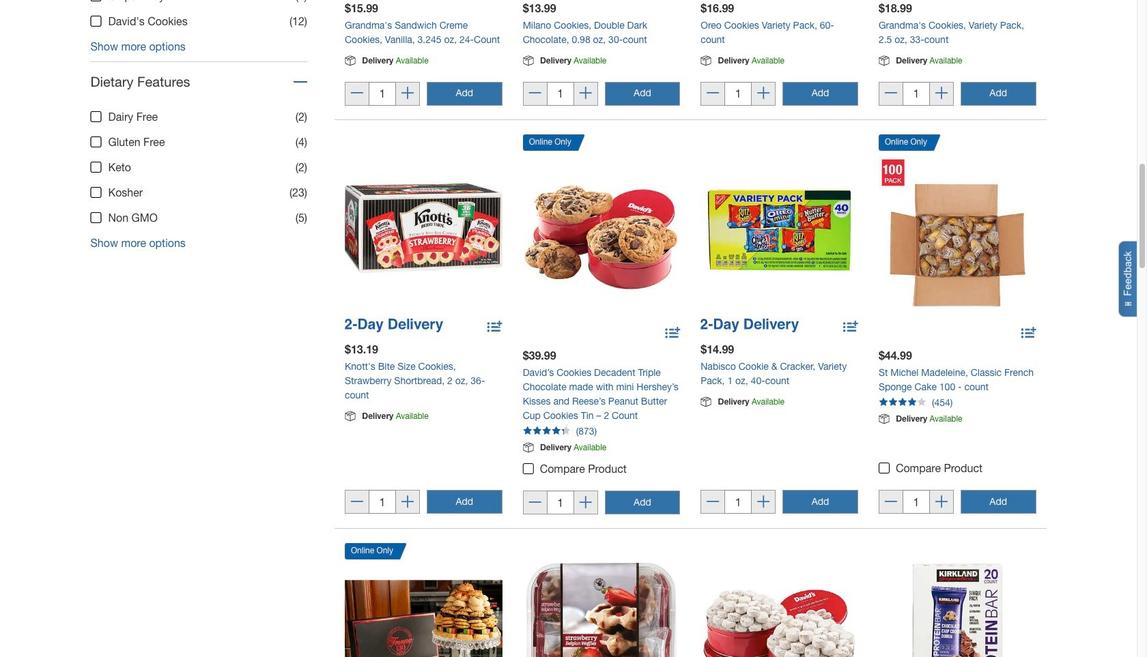 Task type: describe. For each thing, give the bounding box(es) containing it.
add to list  knott's bite size cookies, strawberry shortbread, 2 oz, 36-count image
[[488, 319, 503, 337]]

kirkland signature protein bars chocolate chip cookie dough 2.12 oz., 20-count image
[[879, 559, 1037, 658]]

add to list  st michel madeleine, classic french sponge cake 100 - count image
[[1022, 325, 1037, 343]]

2 horizontal spatial increase quantity image
[[936, 496, 948, 510]]

add to list  david's cookies decadent triple chocolate made with mini hershey's kisses and reese's peanut butter cup cookies tin – 2 count image
[[666, 325, 681, 343]]

1 horizontal spatial increase quantity image
[[758, 87, 770, 101]]

add to list  nabisco cookie & cracker, variety pack, 1 oz, 40-count image
[[844, 319, 859, 337]]

2-day delivery image for nabisco cookie & cracker, variety pack, 1 oz, 40-count image
[[701, 319, 799, 333]]

1 decrease quantity image from the top
[[529, 87, 542, 101]]



Task type: vqa. For each thing, say whether or not it's contained in the screenshot.
Add to List  Knott's Bite Size Cookies, Strawberry Shortbread, 2 oz, 36-count icon on the left of the page
yes



Task type: locate. For each thing, give the bounding box(es) containing it.
universal bakery, belgian waffles, strawberry, 1.9 oz, 12-count image
[[523, 559, 681, 658]]

ferrara's bakery 4 lbs. italian cookie pack image
[[345, 566, 503, 658]]

david's cookies butter pecan meltaways 32 oz, 2-pack image
[[701, 559, 859, 658]]

nabisco cookie & cracker, variety pack, 1 oz, 40-count image
[[701, 150, 859, 308]]

1 horizontal spatial 2-day delivery image
[[701, 319, 799, 333]]

2-day delivery image for knott's bite size cookies, strawberry shortbread, 2 oz, 36-count image
[[345, 319, 443, 333]]

0 horizontal spatial 2-day delivery image
[[345, 319, 443, 333]]

2-day delivery image
[[345, 319, 443, 333], [701, 319, 799, 333]]

st michel madeleine, classic french sponge cake 100 - count image
[[879, 156, 1037, 314]]

decrease quantity image
[[529, 87, 542, 101], [529, 496, 542, 511]]

decrease quantity image
[[351, 87, 363, 101], [707, 87, 720, 101], [885, 87, 898, 101], [351, 496, 363, 510], [885, 496, 898, 510], [707, 496, 720, 510]]

2 decrease quantity image from the top
[[529, 496, 542, 511]]

1 2-day delivery image from the left
[[345, 319, 443, 333]]

None text field
[[369, 82, 396, 106], [903, 491, 930, 514], [725, 491, 752, 514], [547, 491, 574, 515], [369, 82, 396, 106], [903, 491, 930, 514], [725, 491, 752, 514], [547, 491, 574, 515]]

2 2-day delivery image from the left
[[701, 319, 799, 333]]

david's cookies decadent triple chocolate made with mini hershey's kisses and reese's peanut butter cup cookies tin – 2 count image
[[523, 156, 681, 314]]

1 vertical spatial decrease quantity image
[[529, 496, 542, 511]]

0 vertical spatial decrease quantity image
[[529, 87, 542, 101]]

0 horizontal spatial increase quantity image
[[580, 87, 592, 101]]

knott's bite size cookies, strawberry shortbread, 2 oz, 36-count image
[[345, 150, 503, 308]]

increase quantity image
[[580, 87, 592, 101], [758, 87, 770, 101], [936, 496, 948, 510]]

increase quantity image
[[402, 87, 414, 101], [936, 87, 948, 101], [402, 496, 414, 510], [758, 496, 770, 510], [580, 496, 592, 511]]

None text field
[[547, 82, 574, 106], [725, 82, 752, 106], [903, 82, 930, 106], [369, 491, 396, 514], [547, 82, 574, 106], [725, 82, 752, 106], [903, 82, 930, 106], [369, 491, 396, 514]]



